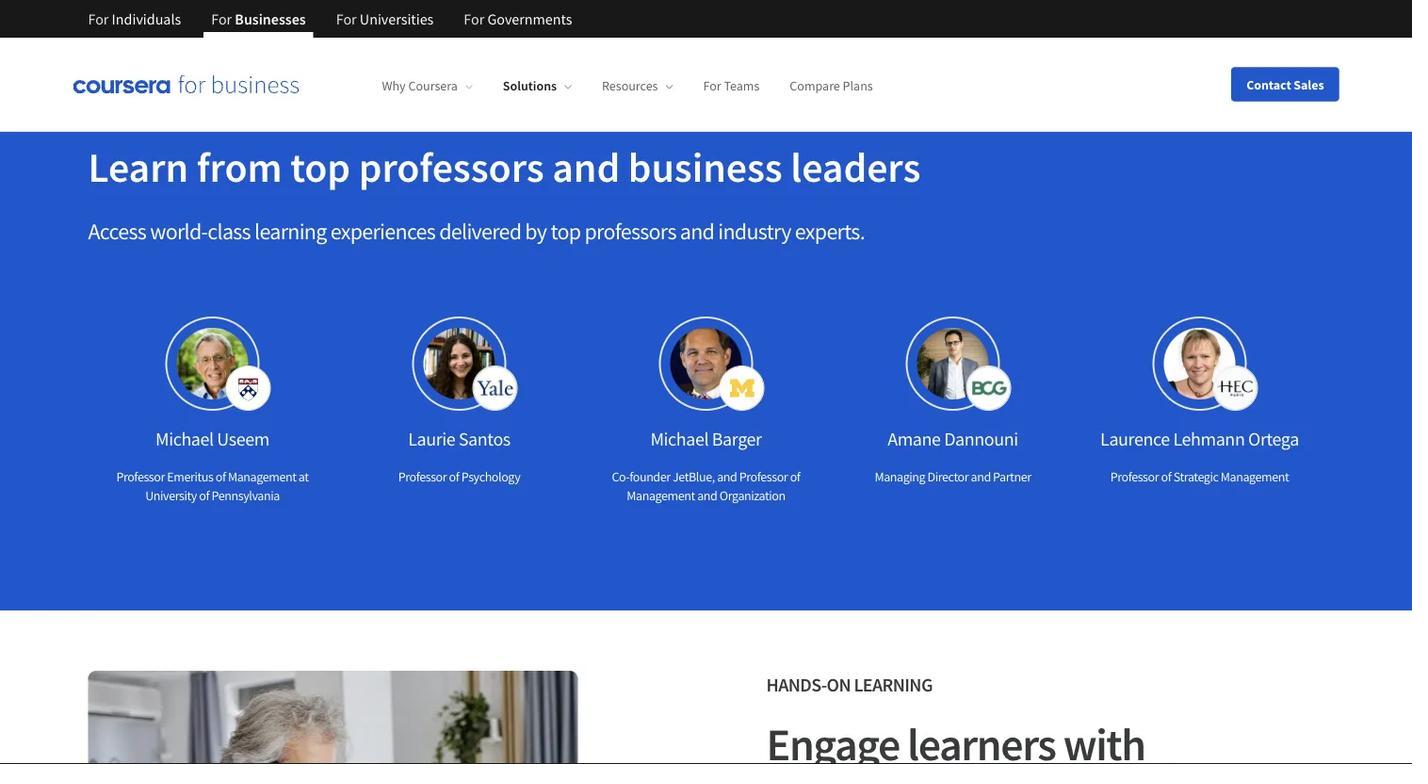 Task type: describe. For each thing, give the bounding box(es) containing it.
for left teams
[[703, 77, 721, 94]]

lehmann
[[1173, 427, 1245, 451]]

professor for laurence lehmann ortega
[[1111, 468, 1159, 485]]

universities
[[360, 9, 434, 28]]

for for universities
[[336, 9, 357, 28]]

industry
[[718, 217, 791, 245]]

experts.
[[795, 217, 865, 245]]

laurence lehmann ortega
[[1101, 427, 1299, 451]]

why
[[382, 77, 406, 94]]

michael barger
[[650, 427, 762, 451]]

laurie
[[408, 427, 455, 451]]

contact
[[1247, 76, 1291, 93]]

ortega
[[1248, 427, 1299, 451]]

solutions
[[503, 77, 557, 94]]

and left industry
[[680, 217, 714, 245]]

leaders
[[791, 140, 921, 193]]

on
[[827, 673, 851, 697]]

for individuals
[[88, 9, 181, 28]]

individuals
[[112, 9, 181, 28]]

0 vertical spatial professors
[[359, 140, 544, 193]]

learn from top professors and business leaders
[[88, 140, 921, 193]]

access
[[88, 217, 146, 245]]

business
[[628, 140, 783, 193]]

by
[[525, 217, 547, 245]]

for for businesses
[[211, 9, 232, 28]]

at
[[299, 468, 309, 485]]

experiences
[[330, 217, 435, 245]]

jetblue,
[[673, 468, 715, 485]]

compare plans
[[790, 77, 873, 94]]

organization
[[720, 487, 785, 504]]

expert
[[88, 99, 137, 118]]

1 horizontal spatial top
[[551, 217, 581, 245]]

learning
[[254, 217, 327, 245]]

managing director and partner
[[875, 468, 1031, 485]]

professor emeritus of management at university of pennsylvania
[[116, 468, 309, 504]]

compare
[[790, 77, 840, 94]]

barger
[[712, 427, 762, 451]]

professor for michael useem
[[116, 468, 165, 485]]

expert instruction
[[88, 99, 228, 118]]

dannouni
[[944, 427, 1018, 451]]

and down resources
[[552, 140, 620, 193]]

professor of strategic management
[[1111, 468, 1289, 485]]

hands-
[[766, 673, 827, 697]]

and up organization
[[717, 468, 737, 485]]

university
[[145, 487, 197, 504]]

laurie santos
[[408, 427, 511, 451]]

for teams link
[[703, 77, 760, 94]]

learning
[[854, 673, 933, 697]]

for governments
[[464, 9, 572, 28]]



Task type: vqa. For each thing, say whether or not it's contained in the screenshot.
cancel
no



Task type: locate. For each thing, give the bounding box(es) containing it.
management up pennsylvania
[[228, 468, 296, 485]]

management for useem
[[228, 468, 296, 485]]

teams
[[724, 77, 760, 94]]

top up learning
[[290, 140, 351, 193]]

managing
[[875, 468, 925, 485]]

1 professor from the left
[[116, 468, 165, 485]]

for left individuals
[[88, 9, 109, 28]]

for
[[88, 9, 109, 28], [211, 9, 232, 28], [336, 9, 357, 28], [464, 9, 484, 28], [703, 77, 721, 94]]

professor inside co-founder jetblue, and professor of management and organization
[[739, 468, 788, 485]]

of
[[216, 468, 226, 485], [449, 468, 459, 485], [790, 468, 800, 485], [1161, 468, 1172, 485], [199, 487, 209, 504]]

professor
[[116, 468, 165, 485], [398, 468, 447, 485], [739, 468, 788, 485], [1111, 468, 1159, 485]]

0 vertical spatial top
[[290, 140, 351, 193]]

professor of psychology
[[398, 468, 520, 485]]

professor up organization
[[739, 468, 788, 485]]

why coursera
[[382, 77, 458, 94]]

2 horizontal spatial management
[[1221, 468, 1289, 485]]

co-founder jetblue, and professor of management and organization
[[612, 468, 800, 504]]

learn
[[88, 140, 188, 193]]

professor up university
[[116, 468, 165, 485]]

professor for laurie santos
[[398, 468, 447, 485]]

compare plans link
[[790, 77, 873, 94]]

governments
[[488, 9, 572, 28]]

management inside co-founder jetblue, and professor of management and organization
[[627, 487, 695, 504]]

michael useem
[[155, 427, 269, 451]]

0 horizontal spatial professors
[[359, 140, 544, 193]]

useem
[[217, 427, 269, 451]]

resources
[[602, 77, 658, 94]]

michael up emeritus
[[155, 427, 214, 451]]

founder
[[630, 468, 671, 485]]

4 professor from the left
[[1111, 468, 1159, 485]]

access world-class learning experiences delivered by top professors and industry experts.
[[88, 217, 865, 245]]

professor down laurence
[[1111, 468, 1159, 485]]

michael for michael barger
[[650, 427, 709, 451]]

why coursera link
[[382, 77, 473, 94]]

emeritus
[[167, 468, 213, 485]]

management inside professor emeritus of management at university of pennsylvania
[[228, 468, 296, 485]]

and
[[552, 140, 620, 193], [680, 217, 714, 245], [717, 468, 737, 485], [971, 468, 991, 485], [697, 487, 717, 504]]

amane
[[888, 427, 941, 451]]

instruction
[[140, 99, 228, 118]]

of inside co-founder jetblue, and professor of management and organization
[[790, 468, 800, 485]]

michael up "jetblue,"
[[650, 427, 709, 451]]

plans
[[843, 77, 873, 94]]

1 vertical spatial top
[[551, 217, 581, 245]]

for for individuals
[[88, 9, 109, 28]]

3 professor from the left
[[739, 468, 788, 485]]

resources link
[[602, 77, 673, 94]]

co-
[[612, 468, 630, 485]]

strategic
[[1174, 468, 1219, 485]]

michael
[[155, 427, 214, 451], [650, 427, 709, 451]]

director
[[928, 468, 969, 485]]

class
[[208, 217, 251, 245]]

management down the ortega
[[1221, 468, 1289, 485]]

for for governments
[[464, 9, 484, 28]]

partner
[[993, 468, 1031, 485]]

coursera for business image
[[73, 75, 299, 94]]

professors
[[359, 140, 544, 193], [585, 217, 676, 245]]

hands-on learning
[[766, 673, 933, 697]]

0 horizontal spatial management
[[228, 468, 296, 485]]

for left the universities
[[336, 9, 357, 28]]

1 michael from the left
[[155, 427, 214, 451]]

michael for michael useem
[[155, 427, 214, 451]]

and left partner
[[971, 468, 991, 485]]

world-
[[150, 217, 208, 245]]

businesses
[[235, 9, 306, 28]]

1 horizontal spatial professors
[[585, 217, 676, 245]]

for businesses
[[211, 9, 306, 28]]

for teams
[[703, 77, 760, 94]]

2 professor from the left
[[398, 468, 447, 485]]

and down "jetblue,"
[[697, 487, 717, 504]]

management down founder
[[627, 487, 695, 504]]

pennsylvania
[[212, 487, 280, 504]]

2 michael from the left
[[650, 427, 709, 451]]

1 horizontal spatial michael
[[650, 427, 709, 451]]

for universities
[[336, 9, 434, 28]]

1 vertical spatial professors
[[585, 217, 676, 245]]

psychology
[[461, 468, 520, 485]]

from
[[197, 140, 282, 193]]

professor down "laurie"
[[398, 468, 447, 485]]

sales
[[1294, 76, 1324, 93]]

coursera
[[408, 77, 458, 94]]

for left governments
[[464, 9, 484, 28]]

contact sales
[[1247, 76, 1324, 93]]

banner navigation
[[73, 0, 587, 38]]

management for lehmann
[[1221, 468, 1289, 485]]

santos
[[459, 427, 511, 451]]

top right by
[[551, 217, 581, 245]]

amane dannouni
[[888, 427, 1018, 451]]

delivered
[[439, 217, 521, 245]]

0 horizontal spatial michael
[[155, 427, 214, 451]]

for left businesses at the top left of the page
[[211, 9, 232, 28]]

management
[[228, 468, 296, 485], [1221, 468, 1289, 485], [627, 487, 695, 504]]

laurence
[[1101, 427, 1170, 451]]

1 horizontal spatial management
[[627, 487, 695, 504]]

professor inside professor emeritus of management at university of pennsylvania
[[116, 468, 165, 485]]

contact sales button
[[1232, 67, 1339, 101]]

top
[[290, 140, 351, 193], [551, 217, 581, 245]]

solutions link
[[503, 77, 572, 94]]

0 horizontal spatial top
[[290, 140, 351, 193]]



